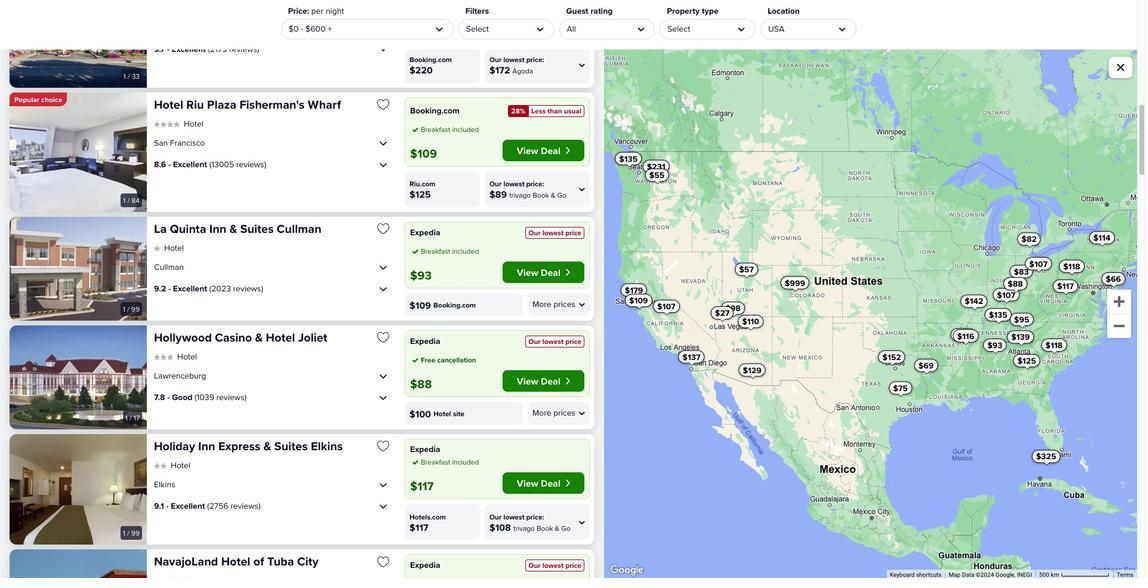Task type: describe. For each thing, give the bounding box(es) containing it.
$82 button
[[1017, 232, 1041, 245]]

$114
[[1093, 233, 1110, 242]]

2 vertical spatial booking.com
[[434, 301, 476, 309]]

our lowest price for $88
[[529, 337, 582, 345]]

price for $88
[[566, 337, 582, 345]]

popular choice button
[[10, 92, 67, 106]]

& inside our lowest price: $89 trivago book & go
[[551, 191, 556, 199]]

$220
[[410, 64, 433, 75]]

prices for $88
[[554, 408, 576, 417]]

included for $117
[[452, 458, 479, 466]]

riu.com
[[410, 180, 436, 187]]

than
[[548, 107, 562, 114]]

view for $117
[[517, 478, 538, 488]]

hotel inside button
[[154, 98, 183, 111]]

usual
[[564, 107, 582, 114]]

1 vertical spatial $118 button
[[1041, 338, 1067, 351]]

view deal button for $109
[[503, 139, 585, 161]]

99 for holiday inn express & suites elkins
[[131, 529, 140, 537]]

prices for $93
[[554, 299, 576, 309]]

- right 9.7 on the left top of page
[[167, 44, 170, 54]]

included for $93
[[452, 247, 479, 255]]

9.1
[[154, 501, 164, 511]]

book for $117
[[537, 524, 553, 532]]

francisco
[[170, 138, 205, 147]]

hotel riu plaza fisherman's wharf, (san francisco, usa) image
[[10, 92, 147, 212]]

hollywood
[[154, 331, 212, 344]]

$152 $129
[[743, 352, 901, 374]]

$93 for $93
[[410, 268, 432, 282]]

the bavarian lodge, (leavenworth, usa) image
[[10, 0, 147, 87]]

our lowest price: $172 agoda
[[490, 56, 544, 75]]

- right "$0"
[[301, 24, 303, 33]]

booking.com $220
[[410, 56, 452, 75]]

view deal for $93
[[517, 267, 561, 277]]

our inside our lowest price: $172 agoda
[[490, 56, 502, 63]]

$0 - $600 +
[[289, 24, 332, 33]]

& inside the our lowest price: $108 trivago book & go
[[555, 524, 560, 532]]

hotel down holiday at the bottom left of page
[[171, 460, 190, 470]]

select for filters
[[466, 24, 489, 33]]

1 vertical spatial booking.com
[[410, 105, 460, 115]]

view deal for $117
[[517, 478, 561, 488]]

more for $93
[[533, 299, 551, 309]]

rating
[[591, 6, 613, 16]]

0 vertical spatial $118 button
[[1059, 259, 1085, 273]]

holiday inn express & suites elkins button
[[154, 439, 367, 454]]

excellent for quinta
[[173, 284, 207, 293]]

17
[[134, 414, 140, 421]]

2 free cancellation from the top
[[421, 356, 476, 363]]

elkins inside holiday inn express & suites elkins button
[[311, 439, 343, 452]]

$600
[[306, 24, 326, 33]]

$93 for $93 $88
[[987, 340, 1003, 350]]

(2756
[[207, 501, 228, 511]]

wharf
[[308, 98, 341, 111]]

trivago for $109
[[509, 191, 531, 199]]

hollywood casino & hotel joliet, (lawrenceburg, usa) image
[[10, 325, 147, 429]]

$116
[[957, 331, 974, 340]]

breakfast included for $117
[[421, 458, 479, 466]]

$142
[[965, 296, 983, 306]]

our lowest price: $108 trivago book & go
[[490, 513, 571, 532]]

$118 for the top $118 button
[[1063, 261, 1080, 271]]

breakfast included for $109
[[421, 125, 479, 133]]

1 / 99 for holiday inn express & suites elkins
[[123, 529, 140, 537]]

included for $109
[[452, 125, 479, 133]]

2 horizontal spatial $107 button
[[1025, 257, 1052, 270]]

$27
[[715, 308, 730, 317]]

deal for $109
[[541, 145, 561, 156]]

suites for elkins
[[274, 439, 308, 452]]

$107 inside $107 $66
[[1029, 259, 1048, 268]]

reviews) for &
[[216, 392, 247, 402]]

breakfast included for $93
[[421, 247, 479, 255]]

location
[[768, 6, 800, 16]]

$125 button
[[1013, 354, 1040, 367]]

reviews) for express
[[231, 501, 261, 511]]

breakfast for $109
[[421, 125, 450, 133]]

1 vertical spatial inn
[[198, 439, 215, 452]]

hotel left site on the left bottom of the page
[[434, 410, 451, 417]]

$107 $66
[[1029, 259, 1121, 283]]

riu
[[186, 98, 204, 111]]

& inside the hollywood casino & hotel joliet button
[[255, 331, 263, 344]]

$129
[[743, 365, 761, 374]]

price:
[[288, 6, 309, 16]]

7.8 - good (1039 reviews)
[[154, 392, 247, 402]]

lawrenceburg button
[[154, 366, 391, 385]]

(2175
[[208, 44, 227, 54]]

$325
[[1036, 451, 1056, 461]]

view deal for $109
[[517, 145, 561, 156]]

$107 for $107 button to the middle
[[997, 290, 1015, 299]]

(13005
[[209, 160, 234, 169]]

agoda
[[513, 67, 533, 75]]

0 horizontal spatial $88
[[410, 377, 432, 390]]

filters
[[466, 6, 489, 16]]

1 free cancellation from the top
[[421, 1, 476, 9]]

view for $88
[[517, 375, 538, 386]]

price: for $109
[[527, 180, 544, 187]]

lowest inside our lowest price: $172 agoda
[[504, 56, 525, 63]]

our inside our lowest price: $89 trivago book & go
[[490, 180, 502, 187]]

$57 button
[[735, 263, 758, 276]]

view deal button for $88
[[503, 370, 585, 391]]

$152 button
[[878, 350, 905, 363]]

suites for cullman
[[240, 222, 274, 235]]

0 vertical spatial $135 button
[[615, 152, 642, 165]]

1 / 33
[[123, 72, 140, 80]]

price: inside our lowest price: $172 agoda
[[527, 56, 544, 63]]

$999
[[785, 278, 805, 287]]

$55 button
[[645, 168, 669, 181]]

$109 inside button
[[629, 295, 648, 305]]

$75
[[893, 383, 908, 392]]

tuba
[[267, 555, 294, 568]]

hotel button for holiday
[[154, 460, 190, 471]]

guest rating
[[566, 6, 613, 16]]

more prices for $93
[[533, 299, 576, 309]]

28% less than usual
[[511, 107, 582, 114]]

navajoland hotel of tuba city button
[[154, 554, 367, 569]]

$117 inside the hotels.com $117
[[410, 522, 429, 532]]

$161 button
[[951, 328, 976, 341]]

(2023
[[209, 284, 231, 293]]

1 horizontal spatial $107 button
[[993, 288, 1020, 301]]

usa
[[768, 24, 785, 33]]

$98 button
[[721, 301, 745, 315]]

trivago for $117
[[513, 524, 535, 532]]

holiday
[[154, 439, 195, 452]]

1 vertical spatial $117
[[410, 479, 434, 493]]

1 view deal from the top
[[517, 21, 561, 31]]

$93 $88
[[987, 279, 1023, 350]]

hotels.com
[[410, 513, 446, 520]]

1 vertical spatial cullman
[[154, 262, 184, 272]]

1 / 99 for la quinta inn & suites cullman
[[123, 305, 140, 313]]

$137 button
[[678, 350, 705, 363]]

$66
[[1106, 274, 1121, 283]]

view for $109
[[517, 145, 538, 156]]

reviews) for plaza
[[236, 160, 266, 169]]

of
[[253, 555, 264, 568]]

breakfast for $117
[[421, 458, 450, 466]]

$135 for the topmost $135 button
[[619, 153, 638, 163]]

more prices button for $88
[[528, 402, 590, 424]]

$114 button
[[1089, 231, 1115, 244]]

$95 button
[[1010, 313, 1034, 326]]

hotel site
[[434, 410, 465, 417]]

excellent for riu
[[173, 160, 207, 169]]

8.6 - excellent (13005 reviews)
[[154, 160, 266, 169]]

elkins inside elkins button
[[154, 479, 175, 489]]

3 price from the top
[[566, 561, 582, 569]]

joliet
[[298, 331, 327, 344]]

$83
[[1014, 266, 1029, 276]]

& inside la quinta inn & suites cullman button
[[230, 222, 237, 235]]

$125 inside button
[[1017, 356, 1036, 365]]

$129 button
[[739, 363, 766, 376]]

plaza
[[207, 98, 236, 111]]

9.7 - excellent (2175 reviews)
[[154, 44, 259, 54]]

0 vertical spatial booking.com
[[410, 56, 452, 63]]

breakfast included button for $109
[[410, 124, 479, 135]]

9.1 - excellent (2756 reviews)
[[154, 501, 261, 511]]

$139
[[1011, 332, 1030, 342]]

$125 inside riu.com $125
[[410, 189, 431, 199]]

$110
[[742, 316, 759, 326]]

(1039
[[195, 392, 214, 402]]

$117 inside $117 button
[[1057, 281, 1074, 291]]

view deal for $88
[[517, 375, 561, 386]]

$88 button
[[1004, 277, 1027, 290]]

cullman button
[[154, 258, 391, 277]]

$88 inside $93 $88
[[1008, 279, 1023, 288]]

- for holiday inn express & suites elkins
[[166, 501, 169, 511]]



Task type: vqa. For each thing, say whether or not it's contained in the screenshot.


Task type: locate. For each thing, give the bounding box(es) containing it.
breakfast for $93
[[421, 247, 450, 255]]

breakfast included
[[421, 125, 479, 133], [421, 247, 479, 255], [421, 458, 479, 466]]

hotel left of
[[221, 555, 250, 568]]

3 view deal from the top
[[517, 267, 561, 277]]

1 vertical spatial prices
[[554, 408, 576, 417]]

$107 button
[[1025, 257, 1052, 270], [993, 288, 1020, 301], [653, 299, 680, 313]]

2 cancellation from the top
[[437, 356, 476, 363]]

1 horizontal spatial $107
[[997, 290, 1015, 299]]

$125 down riu.com
[[410, 189, 431, 199]]

1 horizontal spatial $93
[[987, 340, 1003, 350]]

$135 button left $231 button
[[615, 152, 642, 165]]

our inside the our lowest price: $108 trivago book & go
[[490, 513, 502, 520]]

deal for $93
[[541, 267, 561, 277]]

our lowest price for $93
[[529, 228, 582, 236]]

$69
[[918, 360, 934, 370]]

2 breakfast from the top
[[421, 247, 450, 255]]

book for $109
[[533, 191, 549, 199]]

0 vertical spatial $117
[[1057, 281, 1074, 291]]

view deal button for $231
[[503, 15, 585, 37]]

site
[[453, 410, 465, 417]]

price for $93
[[566, 228, 582, 236]]

free left filters
[[421, 1, 436, 9]]

reviews) right (2023
[[233, 284, 263, 293]]

1 vertical spatial more prices button
[[528, 402, 590, 424]]

holiday inn express & suites elkins, (elkins, usa) image
[[10, 434, 147, 545]]

hotel riu plaza fisherman's wharf button
[[154, 97, 367, 112]]

$172
[[490, 64, 510, 75]]

1 vertical spatial more
[[533, 408, 551, 417]]

more
[[533, 299, 551, 309], [533, 408, 551, 417]]

1 vertical spatial suites
[[274, 439, 308, 452]]

deal for $88
[[541, 375, 561, 386]]

1 expedia from the top
[[410, 227, 440, 237]]

$118 up $117 button
[[1063, 261, 1080, 271]]

3 view from the top
[[517, 267, 538, 277]]

0 vertical spatial $93
[[410, 268, 432, 282]]

1 vertical spatial $135
[[989, 310, 1007, 319]]

property type
[[667, 6, 719, 16]]

$107 for the leftmost $107 button
[[657, 301, 675, 311]]

$107
[[1029, 259, 1048, 268], [997, 290, 1015, 299], [657, 301, 675, 311]]

view deal button for $117
[[503, 472, 585, 494]]

per
[[311, 6, 324, 16]]

1 breakfast included from the top
[[421, 125, 479, 133]]

& right express
[[264, 439, 271, 452]]

1 vertical spatial $93
[[987, 340, 1003, 350]]

2 expedia from the top
[[410, 336, 440, 345]]

1 select from the left
[[466, 24, 489, 33]]

- right the 9.1 at the left of the page
[[166, 501, 169, 511]]

2 included from the top
[[452, 247, 479, 255]]

1 for hotel
[[123, 196, 126, 204]]

$231 inside button
[[647, 161, 665, 171]]

3 expedia from the top
[[410, 444, 440, 454]]

$107 button down $83 button
[[993, 288, 1020, 301]]

1 price from the top
[[566, 228, 582, 236]]

$109
[[410, 147, 437, 160], [629, 295, 648, 305], [410, 299, 431, 310]]

1 vertical spatial $135 button
[[985, 308, 1012, 321]]

0 vertical spatial $118
[[1063, 261, 1080, 271]]

1 horizontal spatial $88
[[1008, 279, 1023, 288]]

hollywood casino & hotel joliet button
[[154, 330, 367, 345]]

$135 button left $95
[[985, 308, 1012, 321]]

$118 button up $117 button
[[1059, 259, 1085, 273]]

0 vertical spatial breakfast included
[[421, 125, 479, 133]]

1 vertical spatial 1 / 99
[[123, 529, 140, 537]]

expedia
[[410, 227, 440, 237], [410, 336, 440, 345], [410, 444, 440, 454], [410, 560, 440, 570]]

0 vertical spatial go
[[557, 191, 567, 199]]

2 vertical spatial $107
[[657, 301, 675, 311]]

1 view from the top
[[517, 21, 538, 31]]

& right $89
[[551, 191, 556, 199]]

2 select from the left
[[668, 24, 690, 33]]

go for $109
[[557, 191, 567, 199]]

0 vertical spatial free
[[421, 1, 436, 9]]

go inside the our lowest price: $108 trivago book & go
[[561, 524, 571, 532]]

$118
[[1063, 261, 1080, 271], [1046, 340, 1063, 350]]

1 vertical spatial breakfast
[[421, 247, 450, 255]]

$118 right $139
[[1046, 340, 1063, 350]]

view deal button for $93
[[503, 261, 585, 283]]

& right quinta
[[230, 222, 237, 235]]

0 vertical spatial elkins
[[311, 439, 343, 452]]

2 prices from the top
[[554, 408, 576, 417]]

0 vertical spatial inn
[[209, 222, 226, 235]]

more prices button for $93
[[528, 293, 590, 316]]

0 vertical spatial more
[[533, 299, 551, 309]]

9.7
[[154, 44, 165, 54]]

night
[[326, 6, 344, 16]]

0 vertical spatial $135
[[619, 153, 638, 163]]

$135 for $135 button to the bottom
[[989, 310, 1007, 319]]

breakfast included button for $117
[[410, 457, 479, 468]]

suites up cullman button
[[240, 222, 274, 235]]

select down property
[[668, 24, 690, 33]]

hotel down riu
[[184, 119, 204, 128]]

lawrenceburg
[[154, 371, 206, 380]]

2 vertical spatial breakfast included button
[[410, 457, 479, 468]]

4 hotel button from the top
[[154, 460, 190, 471]]

1 vertical spatial elkins
[[154, 479, 175, 489]]

$69 button
[[914, 359, 938, 372]]

2 free cancellation button from the top
[[410, 354, 476, 365]]

1
[[123, 72, 126, 80], [123, 196, 126, 204], [123, 305, 125, 313], [125, 414, 128, 421], [123, 529, 125, 537]]

breakfast
[[421, 125, 450, 133], [421, 247, 450, 255], [421, 458, 450, 466]]

2 vertical spatial included
[[452, 458, 479, 466]]

0 horizontal spatial select
[[466, 24, 489, 33]]

navajoland hotel of tuba city
[[154, 555, 319, 568]]

0 vertical spatial free cancellation button
[[410, 0, 476, 10]]

3 breakfast from the top
[[421, 458, 450, 466]]

1 for la
[[123, 305, 125, 313]]

hotel button for la
[[154, 243, 184, 253]]

0 horizontal spatial elkins
[[154, 479, 175, 489]]

hotel left riu
[[154, 98, 183, 111]]

$116 button
[[953, 329, 978, 342]]

hotel button up "lawrenceburg" at left
[[154, 352, 197, 362]]

cullman
[[277, 222, 322, 235], [154, 262, 184, 272]]

$107 right $109 button
[[657, 301, 675, 311]]

breakfast included button
[[410, 124, 479, 135], [410, 246, 479, 256], [410, 457, 479, 468]]

1 vertical spatial breakfast included button
[[410, 246, 479, 256]]

suites up elkins button on the bottom left of the page
[[274, 439, 308, 452]]

0 horizontal spatial $107 button
[[653, 299, 680, 313]]

1 breakfast included button from the top
[[410, 124, 479, 135]]

- for hotel riu plaza fisherman's wharf
[[168, 160, 171, 169]]

$142 button
[[961, 294, 988, 308]]

1 prices from the top
[[554, 299, 576, 309]]

price: inside our lowest price: $89 trivago book & go
[[527, 180, 544, 187]]

2 vertical spatial breakfast included
[[421, 458, 479, 466]]

1 vertical spatial $125
[[1017, 356, 1036, 365]]

1 vertical spatial our lowest price
[[529, 337, 582, 345]]

price: per night
[[288, 6, 344, 16]]

1 more prices button from the top
[[528, 293, 590, 316]]

2 horizontal spatial $107
[[1029, 259, 1048, 268]]

hotel button for hollywood
[[154, 352, 197, 362]]

hotel button
[[154, 119, 204, 129], [154, 243, 184, 253], [154, 352, 197, 362], [154, 460, 190, 471]]

2 hotel button from the top
[[154, 243, 184, 253]]

- for la quinta inn & suites cullman
[[168, 284, 171, 293]]

1 horizontal spatial suites
[[274, 439, 308, 452]]

navajoland hotel of tuba city, (tuba city, usa) image
[[10, 549, 147, 578]]

excellent right 9.2 on the left of the page
[[173, 284, 207, 293]]

2 vertical spatial $117
[[410, 522, 429, 532]]

lowest inside the our lowest price: $108 trivago book & go
[[504, 513, 525, 520]]

reviews) right (2175
[[229, 44, 259, 54]]

free up $100 at the left of page
[[421, 356, 436, 363]]

$88 down $83 button
[[1008, 279, 1023, 288]]

0 vertical spatial price:
[[527, 56, 544, 63]]

0 vertical spatial more prices button
[[528, 293, 590, 316]]

1 hotel button from the top
[[154, 119, 204, 129]]

select down filters
[[466, 24, 489, 33]]

reviews) for inn
[[233, 284, 263, 293]]

hotel down la
[[164, 243, 184, 252]]

- for hollywood casino & hotel joliet
[[167, 392, 170, 402]]

book inside our lowest price: $89 trivago book & go
[[533, 191, 549, 199]]

excellent for inn
[[171, 501, 205, 511]]

28%
[[511, 107, 525, 114]]

$100
[[410, 408, 431, 419]]

3 included from the top
[[452, 458, 479, 466]]

4 view deal from the top
[[517, 375, 561, 386]]

1 more from the top
[[533, 299, 551, 309]]

1 cancellation from the top
[[437, 1, 476, 9]]

2 free from the top
[[421, 356, 436, 363]]

5 view deal button from the top
[[503, 472, 585, 494]]

1 vertical spatial breakfast included
[[421, 247, 479, 255]]

1 vertical spatial go
[[561, 524, 571, 532]]

trivago inside our lowest price: $89 trivago book & go
[[509, 191, 531, 199]]

1 / 99
[[123, 305, 140, 313], [123, 529, 140, 537]]

1 horizontal spatial $118
[[1063, 261, 1080, 271]]

3 price: from the top
[[527, 513, 544, 520]]

1 included from the top
[[452, 125, 479, 133]]

0 vertical spatial $231
[[410, 22, 437, 36]]

0 vertical spatial cullman
[[277, 222, 322, 235]]

hotel left joliet
[[266, 331, 295, 344]]

select for property type
[[668, 24, 690, 33]]

1 price: from the top
[[527, 56, 544, 63]]

$179 button
[[621, 283, 647, 296]]

trivago inside the our lowest price: $108 trivago book & go
[[513, 524, 535, 532]]

4 view from the top
[[517, 375, 538, 386]]

more prices button
[[528, 293, 590, 316], [528, 402, 590, 424]]

4 view deal button from the top
[[503, 370, 585, 391]]

/ for hollywood casino & hotel joliet
[[130, 414, 132, 421]]

0 horizontal spatial cullman
[[154, 262, 184, 272]]

0 vertical spatial cancellation
[[437, 1, 476, 9]]

0 horizontal spatial $107
[[657, 301, 675, 311]]

popular
[[14, 95, 39, 103]]

2 more from the top
[[533, 408, 551, 417]]

0 vertical spatial our lowest price
[[529, 228, 582, 236]]

2 deal from the top
[[541, 145, 561, 156]]

hotel button up san francisco
[[154, 119, 204, 129]]

0 horizontal spatial $135 button
[[615, 152, 642, 165]]

2 vertical spatial our lowest price
[[529, 561, 582, 569]]

casino
[[215, 331, 252, 344]]

hollywood casino & hotel joliet
[[154, 331, 327, 344]]

1 vertical spatial more prices
[[533, 408, 576, 417]]

1 vertical spatial price:
[[527, 180, 544, 187]]

1 horizontal spatial elkins
[[311, 439, 343, 452]]

reviews) right (1039
[[216, 392, 247, 402]]

$135 left $231 button
[[619, 153, 638, 163]]

0 horizontal spatial $135
[[619, 153, 638, 163]]

$125 down $139
[[1017, 356, 1036, 365]]

33
[[132, 72, 140, 80]]

99 for la quinta inn & suites cullman
[[131, 305, 140, 313]]

$57
[[739, 264, 754, 274]]

2 more prices from the top
[[533, 408, 576, 417]]

2 breakfast included button from the top
[[410, 246, 479, 256]]

& right $108
[[555, 524, 560, 532]]

view
[[517, 21, 538, 31], [517, 145, 538, 156], [517, 267, 538, 277], [517, 375, 538, 386], [517, 478, 538, 488]]

price: inside the our lowest price: $108 trivago book & go
[[527, 513, 544, 520]]

1 vertical spatial $118
[[1046, 340, 1063, 350]]

5 deal from the top
[[541, 478, 561, 488]]

0 horizontal spatial $231
[[410, 22, 437, 36]]

1 horizontal spatial cullman
[[277, 222, 322, 235]]

0 horizontal spatial $125
[[410, 189, 431, 199]]

excellent left (2175
[[172, 44, 206, 54]]

$135 button
[[615, 152, 642, 165], [985, 308, 1012, 321]]

1 free cancellation button from the top
[[410, 0, 476, 10]]

excellent down "francisco"
[[173, 160, 207, 169]]

1 vertical spatial cancellation
[[437, 356, 476, 363]]

2 price: from the top
[[527, 180, 544, 187]]

1 breakfast from the top
[[421, 125, 450, 133]]

type
[[702, 6, 719, 16]]

1 horizontal spatial select
[[668, 24, 690, 33]]

4 expedia from the top
[[410, 560, 440, 570]]

2 price from the top
[[566, 337, 582, 345]]

7.8
[[154, 392, 165, 402]]

1 vertical spatial included
[[452, 247, 479, 255]]

google image
[[607, 562, 647, 578]]

0 vertical spatial book
[[533, 191, 549, 199]]

0 vertical spatial $88
[[1008, 279, 1023, 288]]

2 more prices button from the top
[[528, 402, 590, 424]]

2 our lowest price from the top
[[529, 337, 582, 345]]

$152
[[882, 352, 901, 361]]

1 vertical spatial free cancellation
[[421, 356, 476, 363]]

0 vertical spatial price
[[566, 228, 582, 236]]

$117
[[1057, 281, 1074, 291], [410, 479, 434, 493], [410, 522, 429, 532]]

0 vertical spatial more prices
[[533, 299, 576, 309]]

1 vertical spatial $107
[[997, 290, 1015, 299]]

1 1 / 99 from the top
[[123, 305, 140, 313]]

5 view deal from the top
[[517, 478, 561, 488]]

1 horizontal spatial $125
[[1017, 356, 1036, 365]]

book right $89
[[533, 191, 549, 199]]

2 view from the top
[[517, 145, 538, 156]]

0 vertical spatial 99
[[131, 305, 140, 313]]

1 vertical spatial price
[[566, 337, 582, 345]]

1 free from the top
[[421, 1, 436, 9]]

2 vertical spatial breakfast
[[421, 458, 450, 466]]

san francisco
[[154, 138, 205, 147]]

lowest inside our lowest price: $89 trivago book & go
[[504, 180, 525, 187]]

inn right quinta
[[209, 222, 226, 235]]

1 deal from the top
[[541, 21, 561, 31]]

go inside our lowest price: $89 trivago book & go
[[557, 191, 567, 199]]

8.6
[[154, 160, 166, 169]]

$118 for the bottommost $118 button
[[1046, 340, 1063, 350]]

2 1 / 99 from the top
[[123, 529, 140, 537]]

$117 left '$66'
[[1057, 281, 1074, 291]]

3 breakfast included button from the top
[[410, 457, 479, 468]]

quinta
[[170, 222, 206, 235]]

1 horizontal spatial $135 button
[[985, 308, 1012, 321]]

trivago right $108
[[513, 524, 535, 532]]

1 horizontal spatial $231
[[647, 161, 665, 171]]

$107 right $83 on the right of the page
[[1029, 259, 1048, 268]]

2 view deal from the top
[[517, 145, 561, 156]]

reviews) right (13005
[[236, 160, 266, 169]]

$93 inside $93 $88
[[987, 340, 1003, 350]]

less
[[531, 107, 546, 114]]

deal
[[541, 21, 561, 31], [541, 145, 561, 156], [541, 267, 561, 277], [541, 375, 561, 386], [541, 478, 561, 488]]

$179
[[625, 285, 643, 294]]

$231 button
[[643, 160, 669, 173]]

1 vertical spatial free cancellation button
[[410, 354, 476, 365]]

cullman up 9.2 on the left of the page
[[154, 262, 184, 272]]

2 99 from the top
[[131, 529, 140, 537]]

/ for holiday inn express & suites elkins
[[127, 529, 129, 537]]

1 vertical spatial book
[[537, 524, 553, 532]]

$88 up $100 at the left of page
[[410, 377, 432, 390]]

inn right holiday at the bottom left of page
[[198, 439, 215, 452]]

go
[[557, 191, 567, 199], [561, 524, 571, 532]]

booking.com
[[410, 56, 452, 63], [410, 105, 460, 115], [434, 301, 476, 309]]

view for $93
[[517, 267, 538, 277]]

city
[[297, 555, 319, 568]]

lowest
[[504, 56, 525, 63], [504, 180, 525, 187], [543, 228, 564, 236], [543, 337, 564, 345], [504, 513, 525, 520], [543, 561, 564, 569]]

0 vertical spatial 1 / 99
[[123, 305, 140, 313]]

- right 8.6
[[168, 160, 171, 169]]

- right 9.2 on the left of the page
[[168, 284, 171, 293]]

3 our lowest price from the top
[[529, 561, 582, 569]]

3 breakfast included from the top
[[421, 458, 479, 466]]

trivago right $89
[[509, 191, 531, 199]]

go for $117
[[561, 524, 571, 532]]

1 for hollywood
[[125, 414, 128, 421]]

& right casino on the bottom left of the page
[[255, 331, 263, 344]]

breakfast included button for $93
[[410, 246, 479, 256]]

4 deal from the top
[[541, 375, 561, 386]]

1 vertical spatial $231
[[647, 161, 665, 171]]

3 view deal button from the top
[[503, 261, 585, 283]]

price: for $117
[[527, 513, 544, 520]]

0 vertical spatial breakfast included button
[[410, 124, 479, 135]]

/ for hotel riu plaza fisherman's wharf
[[127, 196, 130, 204]]

1 for holiday
[[123, 529, 125, 537]]

$93
[[410, 268, 432, 282], [987, 340, 1003, 350]]

$75 button
[[889, 381, 912, 394]]

3 deal from the top
[[541, 267, 561, 277]]

$66 button
[[1102, 272, 1125, 285]]

more prices for $88
[[533, 408, 576, 417]]

prices
[[554, 299, 576, 309], [554, 408, 576, 417]]

more for $88
[[533, 408, 551, 417]]

cullman up cullman button
[[277, 222, 322, 235]]

1 more prices from the top
[[533, 299, 576, 309]]

$107 button right $109 button
[[653, 299, 680, 313]]

9.2 - excellent (2023 reviews)
[[154, 284, 263, 293]]

express
[[218, 439, 261, 452]]

& inside holiday inn express & suites elkins button
[[264, 439, 271, 452]]

excellent right the 9.1 at the left of the page
[[171, 501, 205, 511]]

99
[[131, 305, 140, 313], [131, 529, 140, 537]]

5 view from the top
[[517, 478, 538, 488]]

0 horizontal spatial suites
[[240, 222, 274, 235]]

hotel down hollywood
[[177, 352, 197, 361]]

0 vertical spatial prices
[[554, 299, 576, 309]]

$137
[[682, 352, 700, 361]]

san
[[154, 138, 168, 147]]

1 our lowest price from the top
[[529, 228, 582, 236]]

$27 button
[[711, 306, 734, 319]]

reviews) right (2756
[[231, 501, 261, 511]]

/ for la quinta inn & suites cullman
[[127, 305, 129, 313]]

$107 button down $82
[[1025, 257, 1052, 270]]

book right $108
[[537, 524, 553, 532]]

1 view deal button from the top
[[503, 15, 585, 37]]

2 breakfast included from the top
[[421, 247, 479, 255]]

$117 down hotels.com in the left of the page
[[410, 522, 429, 532]]

more prices
[[533, 299, 576, 309], [533, 408, 576, 417]]

- right 7.8 at left bottom
[[167, 392, 170, 402]]

0 horizontal spatial $118
[[1046, 340, 1063, 350]]

1 vertical spatial trivago
[[513, 524, 535, 532]]

popular choice
[[14, 95, 62, 103]]

$117 up hotels.com in the left of the page
[[410, 479, 434, 493]]

$135 left $95
[[989, 310, 1007, 319]]

fisherman's
[[240, 98, 305, 111]]

hotel button down la
[[154, 243, 184, 253]]

$139 button
[[1007, 330, 1034, 343]]

map region
[[604, 50, 1138, 578]]

0 vertical spatial suites
[[240, 222, 274, 235]]

deal for $117
[[541, 478, 561, 488]]

1 vertical spatial $88
[[410, 377, 432, 390]]

1 99 from the top
[[131, 305, 140, 313]]

0 vertical spatial $125
[[410, 189, 431, 199]]

$88
[[1008, 279, 1023, 288], [410, 377, 432, 390]]

la quinta inn & suites cullman, (cullman, usa) image
[[10, 216, 147, 320]]

0 vertical spatial included
[[452, 125, 479, 133]]

$55
[[649, 170, 665, 180]]

$108
[[490, 522, 511, 532]]

0 vertical spatial $107
[[1029, 259, 1048, 268]]

3 hotel button from the top
[[154, 352, 197, 362]]

hotel button down holiday at the bottom left of page
[[154, 460, 190, 471]]

$107 down $83 button
[[997, 290, 1015, 299]]

1 vertical spatial free
[[421, 356, 436, 363]]

1 / 17
[[125, 414, 140, 421]]

2 view deal button from the top
[[503, 139, 585, 161]]

$125
[[410, 189, 431, 199], [1017, 356, 1036, 365]]

book inside the our lowest price: $108 trivago book & go
[[537, 524, 553, 532]]

navajoland
[[154, 555, 218, 568]]

$118 button right $139
[[1041, 338, 1067, 351]]



